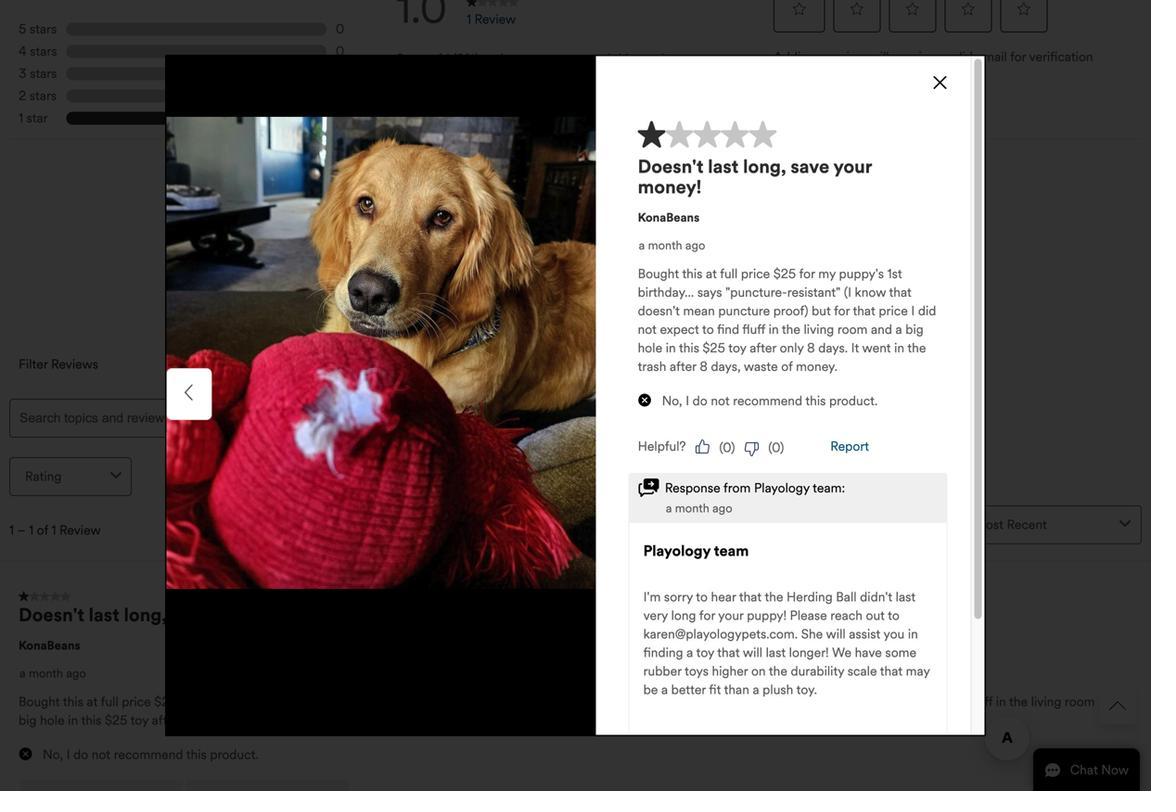 Task type: vqa. For each thing, say whether or not it's contained in the screenshot.
right after
yes



Task type: describe. For each thing, give the bounding box(es) containing it.
verification
[[1030, 49, 1094, 65]]

know
[[503, 694, 535, 711]]

this left at
[[63, 694, 83, 711]]

4 stars
[[19, 43, 57, 59]]

0 horizontal spatial for
[[180, 694, 196, 711]]

2 stars button
[[19, 85, 378, 107]]

a left month
[[19, 667, 26, 681]]

a left valid
[[937, 49, 944, 65]]

adding
[[774, 49, 816, 65]]

3 stars
[[19, 65, 57, 82]]

2 horizontal spatial in
[[997, 694, 1007, 711]]

long,
[[124, 604, 167, 627]]

reviews
[[51, 356, 98, 372]]

last
[[89, 604, 120, 627]]

"puncture-
[[374, 694, 436, 711]]

a left review
[[819, 49, 826, 65]]

product
[[638, 50, 683, 67]]

1 star
[[19, 110, 48, 126]]

0 vertical spatial the
[[1010, 694, 1028, 711]]

your
[[214, 604, 253, 627]]

0 out of 1 (0%) reviewers recommend this product
[[396, 50, 683, 67]]

review
[[829, 49, 867, 65]]

at
[[87, 694, 98, 711]]

filter reviews
[[19, 356, 98, 372]]

4
[[19, 43, 27, 59]]

customer images
[[525, 151, 627, 167]]

0 for 4 stars
[[336, 43, 344, 59]]

star
[[26, 110, 48, 126]]

did
[[844, 694, 862, 711]]

0 horizontal spatial review
[[59, 522, 101, 539]]

filter
[[19, 356, 48, 372]]

stars for 5 stars
[[30, 21, 57, 37]]

living
[[1032, 694, 1062, 711]]

a month ago
[[19, 667, 86, 681]]

doesn't
[[19, 604, 84, 627]]

Search topics and reviews text field
[[9, 399, 482, 438]]

trash
[[331, 713, 360, 729]]

2 8 from the left
[[393, 713, 401, 729]]

5 stars
[[19, 21, 57, 37]]

will
[[870, 49, 890, 65]]

2 price from the left
[[805, 694, 834, 711]]

this down at
[[81, 713, 102, 729]]

close button
[[929, 75, 953, 93]]

money.
[[490, 713, 531, 729]]

puncture
[[644, 694, 696, 711]]

1 horizontal spatial of
[[430, 50, 442, 67]]

fluff
[[970, 694, 993, 711]]

0 horizontal spatial recommend
[[114, 747, 183, 764]]

birthday...
[[286, 694, 343, 711]]

2 stars
[[19, 88, 57, 104]]

save
[[171, 604, 210, 627]]

0 horizontal spatial $25
[[105, 713, 128, 729]]

not inside bought this at full price $25 for my puppy's 1st birthday... says "puncture-resistant" (i know that doesn't mean puncture proof) but for that price i did not expect to find fluff in the living room and a big hole in this $25 toy after only 8 days. it went in the trash after 8 days, waste of money.
[[866, 694, 884, 711]]

6e2d45c3 5453 4298 8f0d 3720663176c5 image
[[745, 442, 760, 457]]

but
[[738, 694, 757, 711]]

and
[[1099, 694, 1120, 711]]

5
[[19, 21, 26, 37]]

money!
[[257, 604, 321, 627]]

1st
[[268, 694, 283, 711]]

1 review
[[467, 11, 516, 27]]

require
[[893, 49, 934, 65]]

proof)
[[699, 694, 734, 711]]

no,
[[43, 747, 63, 764]]

ago
[[66, 667, 86, 681]]

1 horizontal spatial $25
[[154, 694, 177, 711]]

1 review link
[[457, 0, 529, 41]]

find
[[945, 694, 967, 711]]

big
[[19, 713, 37, 729]]

toy
[[131, 713, 149, 729]]

3 stars button
[[19, 62, 378, 85]]

0 horizontal spatial not
[[92, 747, 110, 764]]

3
[[19, 65, 26, 82]]

1 after from the left
[[152, 713, 179, 729]]

–
[[17, 522, 26, 539]]

only
[[182, 713, 206, 729]]

doesn't last long, save your money!
[[19, 604, 321, 627]]

1 vertical spatial the
[[310, 713, 328, 729]]



Task type: locate. For each thing, give the bounding box(es) containing it.
reviewers
[[483, 50, 538, 67]]

that
[[538, 694, 560, 711], [779, 694, 801, 711]]

says
[[346, 694, 371, 711]]

d8c4887f dca8 44a1 801a cfe76c084647 image
[[696, 439, 710, 454]]

of right out
[[430, 50, 442, 67]]

2 horizontal spatial for
[[1011, 49, 1027, 65]]

0
[[336, 21, 344, 37], [336, 43, 344, 59], [396, 50, 405, 67]]

1 horizontal spatial for
[[760, 694, 776, 711]]

stars inside the 2 stars 'button'
[[29, 88, 57, 104]]

0 horizontal spatial i
[[66, 747, 70, 764]]

d8c4887f-dca8-44a1-801a-cfe76c084647 button
[[696, 438, 745, 457]]

(i
[[493, 694, 500, 711]]

stars for 2 stars
[[29, 88, 57, 104]]

1 that from the left
[[538, 694, 560, 711]]

1 vertical spatial recommend
[[114, 747, 183, 764]]

price up toy
[[122, 694, 151, 711]]

no, i do not recommend this product.
[[43, 747, 259, 764]]

a inside bought this at full price $25 for my puppy's 1st birthday... says "puncture-resistant" (i know that doesn't mean puncture proof) but for that price i did not expect to find fluff in the living room and a big hole in this $25 toy after only 8 days. it went in the trash after 8 days, waste of money.
[[1124, 694, 1130, 711]]

0 vertical spatial recommend
[[542, 50, 611, 67]]

stars right 5
[[30, 21, 57, 37]]

0 vertical spatial of
[[430, 50, 442, 67]]

0 horizontal spatial that
[[538, 694, 560, 711]]

0 vertical spatial i
[[837, 694, 841, 711]]

stars for 3 stars
[[30, 65, 57, 82]]

1 vertical spatial not
[[92, 747, 110, 764]]

stars right 2
[[29, 88, 57, 104]]

it
[[254, 713, 261, 729]]

the left living
[[1010, 694, 1028, 711]]

resistant"
[[436, 694, 489, 711]]

0 horizontal spatial in
[[68, 713, 78, 729]]

out
[[408, 50, 427, 67]]

rating snapshot group
[[19, 18, 378, 129]]

styled arrow button link
[[1100, 688, 1137, 725]]

1
[[467, 11, 471, 27], [445, 50, 450, 67], [19, 110, 23, 126], [336, 110, 341, 126], [9, 522, 14, 539], [29, 522, 33, 539], [51, 522, 56, 539]]

days,
[[405, 713, 434, 729]]

this left product
[[614, 50, 635, 67]]

the down birthday... on the bottom left of the page
[[310, 713, 328, 729]]

for right the email
[[1011, 49, 1027, 65]]

in right fluff on the right of the page
[[997, 694, 1007, 711]]

0 horizontal spatial after
[[152, 713, 179, 729]]

i left the do
[[66, 747, 70, 764]]

$25 left "my"
[[154, 694, 177, 711]]

after
[[152, 713, 179, 729], [363, 713, 390, 729]]

after right toy
[[152, 713, 179, 729]]

2 that from the left
[[779, 694, 801, 711]]

hole
[[40, 713, 65, 729]]

not right the do
[[92, 747, 110, 764]]

1 horizontal spatial the
[[1010, 694, 1028, 711]]

email
[[977, 49, 1008, 65]]

for
[[1011, 49, 1027, 65], [180, 694, 196, 711], [760, 694, 776, 711]]

in right hole
[[68, 713, 78, 729]]

(0%)
[[453, 50, 480, 67]]

recommend down toy
[[114, 747, 183, 764]]

i inside bought this at full price $25 for my puppy's 1st birthday... says "puncture-resistant" (i know that doesn't mean puncture proof) but for that price i did not expect to find fluff in the living room and a big hole in this $25 toy after only 8 days. it went in the trash after 8 days, waste of money.
[[837, 694, 841, 711]]

this
[[614, 50, 635, 67], [63, 694, 83, 711], [81, 713, 102, 729], [186, 747, 207, 764]]

0 for 5 stars
[[336, 21, 344, 37]]

mean
[[609, 694, 641, 711]]

i
[[837, 694, 841, 711], [66, 747, 70, 764]]

stars right 4
[[30, 43, 57, 59]]

None search field
[[9, 399, 482, 438]]

0 vertical spatial not
[[866, 694, 884, 711]]

of down resistant"
[[475, 713, 486, 729]]

that right but
[[779, 694, 801, 711]]

2 after from the left
[[363, 713, 390, 729]]

adding a review will require a valid email for verification
[[774, 49, 1094, 65]]

in down birthday... on the bottom left of the page
[[297, 713, 307, 729]]

puppy's
[[220, 694, 265, 711]]

waste
[[437, 713, 472, 729]]

went
[[264, 713, 293, 729]]

of
[[430, 50, 442, 67], [37, 522, 48, 539], [475, 713, 486, 729]]

$25
[[154, 694, 177, 711], [105, 713, 128, 729]]

valid
[[947, 49, 973, 65]]

my
[[199, 694, 217, 711]]

for right but
[[760, 694, 776, 711]]

stars right the 3
[[30, 65, 57, 82]]

after down says at the bottom left of the page
[[363, 713, 390, 729]]

to
[[930, 694, 942, 711]]

the
[[1010, 694, 1028, 711], [310, 713, 328, 729]]

review
[[475, 11, 516, 27], [59, 522, 101, 539]]

days.
[[221, 713, 250, 729]]

review up reviewers
[[475, 11, 516, 27]]

$25 down full at bottom left
[[105, 713, 128, 729]]

close image
[[934, 76, 947, 89]]

product.
[[210, 747, 259, 764]]

review right –
[[59, 522, 101, 539]]

0 horizontal spatial price
[[122, 694, 151, 711]]

price
[[122, 694, 151, 711], [805, 694, 834, 711]]

8 down "puncture-
[[393, 713, 401, 729]]

0 vertical spatial $25
[[154, 694, 177, 711]]

1 8 from the left
[[209, 713, 217, 729]]

price left did
[[805, 694, 834, 711]]

0 horizontal spatial of
[[37, 522, 48, 539]]

recommend
[[542, 50, 611, 67], [114, 747, 183, 764]]

do
[[73, 747, 88, 764]]

8 right only
[[209, 713, 217, 729]]

bought
[[19, 694, 60, 711]]

not right did
[[866, 694, 884, 711]]

room
[[1065, 694, 1096, 711]]

stars inside 3 stars "button"
[[30, 65, 57, 82]]

bought this at full price $25 for my puppy's 1st birthday... says "puncture-resistant" (i know that doesn't mean puncture proof) but for that price i did not expect to find fluff in the living room and a big hole in this $25 toy after only 8 days. it went in the trash after 8 days, waste of money.
[[19, 694, 1130, 729]]

1 vertical spatial of
[[37, 522, 48, 539]]

1 horizontal spatial after
[[363, 713, 390, 729]]

1 – 1 of 1 review
[[9, 522, 101, 539]]

i left did
[[837, 694, 841, 711]]

customer
[[525, 151, 582, 167]]

expect
[[888, 694, 927, 711]]

scroll to top image
[[1110, 698, 1127, 715]]

1 vertical spatial review
[[59, 522, 101, 539]]

2 vertical spatial of
[[475, 713, 486, 729]]

stars for 4 stars
[[30, 43, 57, 59]]

of inside bought this at full price $25 for my puppy's 1st birthday... says "puncture-resistant" (i know that doesn't mean puncture proof) but for that price i did not expect to find fluff in the living room and a big hole in this $25 toy after only 8 days. it went in the trash after 8 days, waste of money.
[[475, 713, 486, 729]]

for up only
[[180, 694, 196, 711]]

1 horizontal spatial recommend
[[542, 50, 611, 67]]

a right 'and'
[[1124, 694, 1130, 711]]

1 horizontal spatial in
[[297, 713, 307, 729]]

recommend right reviewers
[[542, 50, 611, 67]]

2
[[19, 88, 26, 104]]

1 price from the left
[[122, 694, 151, 711]]

this down only
[[186, 747, 207, 764]]

1 vertical spatial i
[[66, 747, 70, 764]]

1 inside "1 review" link
[[467, 11, 471, 27]]

0 vertical spatial review
[[475, 11, 516, 27]]

1 vertical spatial $25
[[105, 713, 128, 729]]

1 horizontal spatial 8
[[393, 713, 401, 729]]

2 horizontal spatial of
[[475, 713, 486, 729]]

of right –
[[37, 522, 48, 539]]

0 horizontal spatial 8
[[209, 713, 217, 729]]

doesn't
[[564, 694, 606, 711]]

6e2d45c3-5453-4298-8f0d-3720663176c5 button
[[745, 438, 794, 457]]

1 horizontal spatial not
[[866, 694, 884, 711]]

in
[[997, 694, 1007, 711], [68, 713, 78, 729], [297, 713, 307, 729]]

images
[[585, 151, 627, 167]]

8
[[209, 713, 217, 729], [393, 713, 401, 729]]

1 horizontal spatial price
[[805, 694, 834, 711]]

stars
[[30, 21, 57, 37], [30, 43, 57, 59], [30, 65, 57, 82], [29, 88, 57, 104]]

a
[[819, 49, 826, 65], [937, 49, 944, 65], [19, 667, 26, 681], [1124, 694, 1130, 711]]

rating is 0 (out of 5 stars). group
[[774, 0, 1052, 36]]

month
[[29, 667, 63, 681]]

that right know
[[538, 694, 560, 711]]

not
[[866, 694, 884, 711], [92, 747, 110, 764]]

0 horizontal spatial the
[[310, 713, 328, 729]]

1 horizontal spatial review
[[475, 11, 516, 27]]

1 horizontal spatial that
[[779, 694, 801, 711]]

full
[[101, 694, 118, 711]]

1 horizontal spatial i
[[837, 694, 841, 711]]



